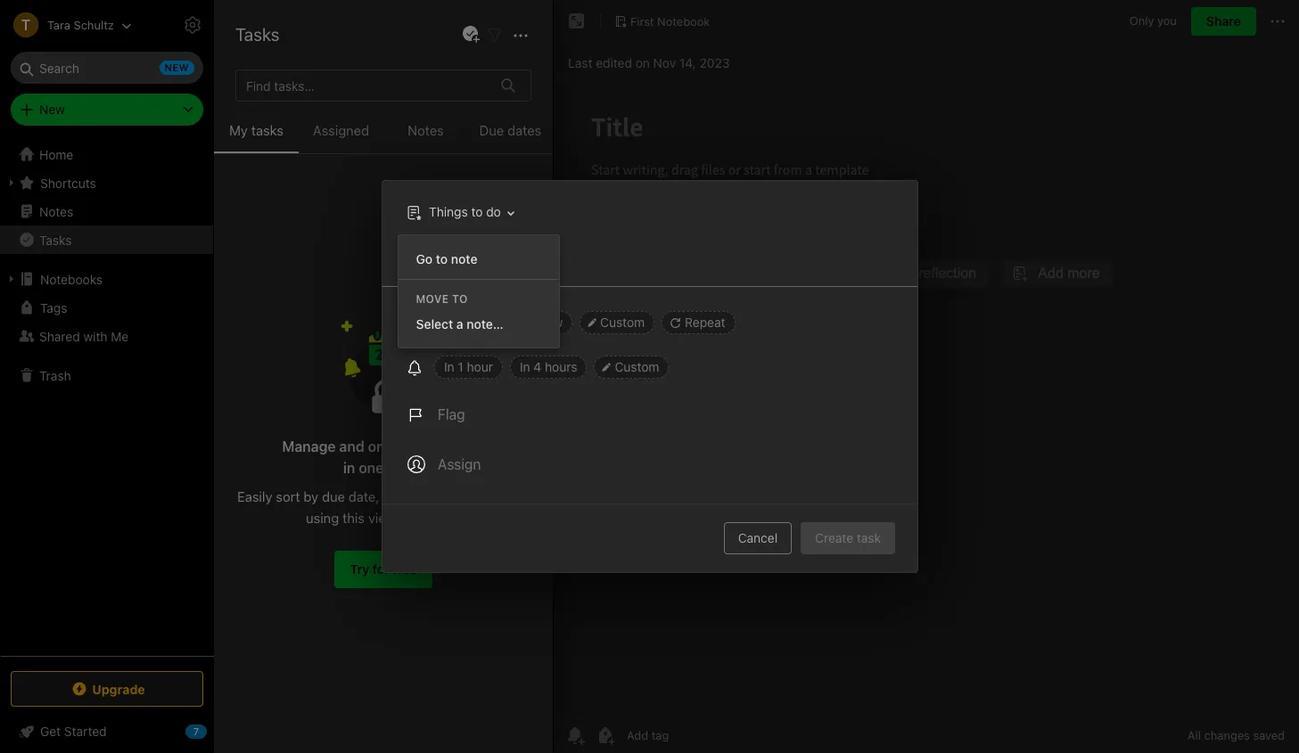 Task type: vqa. For each thing, say whether or not it's contained in the screenshot.
tree at the left containing Home
yes



Task type: locate. For each thing, give the bounding box(es) containing it.
in 1 hour
[[444, 359, 493, 375]]

0 vertical spatial custom
[[600, 315, 645, 330]]

in for in 1 hour
[[444, 359, 454, 375]]

view
[[368, 510, 396, 526]]

2023
[[700, 55, 730, 70]]

tasks up 2 notes
[[235, 24, 280, 45]]

to right go
[[436, 252, 448, 267]]

to left do at the left top of page
[[471, 205, 482, 220]]

first notebook button
[[608, 9, 717, 34]]

2 in from the left
[[520, 359, 530, 375]]

and inside manage and organize tasks all in one place
[[339, 438, 365, 454]]

last
[[568, 55, 593, 70]]

add tag image
[[595, 725, 616, 747]]

1 vertical spatial notes
[[408, 122, 444, 138]]

0 vertical spatial to
[[471, 205, 482, 220]]

untitled button
[[214, 86, 553, 193]]

notes down shortcuts
[[39, 204, 73, 219]]

2 horizontal spatial notes
[[408, 122, 444, 138]]

select a note… link
[[398, 311, 559, 337]]

tasks down untitled
[[251, 122, 284, 138]]

to
[[471, 205, 482, 220], [436, 252, 448, 267], [452, 293, 468, 306]]

settings image
[[182, 14, 203, 36]]

hours
[[545, 359, 577, 375]]

tasks up 'notebooks'
[[39, 232, 72, 248]]

0 horizontal spatial and
[[339, 438, 365, 454]]

custom button right hours
[[594, 356, 669, 379]]

note window element
[[554, 0, 1300, 754]]

to up today
[[452, 293, 468, 306]]

1 in from the left
[[444, 359, 454, 375]]

custom left repeat button on the top right of page
[[600, 315, 645, 330]]

create task button
[[801, 523, 895, 555]]

all
[[470, 438, 485, 454]]

shared with me link
[[0, 322, 213, 351]]

notes
[[252, 18, 302, 38], [408, 122, 444, 138], [39, 204, 73, 219]]

0 vertical spatial and
[[339, 438, 365, 454]]

Search text field
[[23, 52, 191, 84]]

only you
[[1130, 14, 1177, 28]]

0 vertical spatial tasks
[[251, 122, 284, 138]]

tomorrow button
[[495, 311, 572, 334]]

tree containing home
[[0, 140, 214, 656]]

note
[[451, 252, 478, 267]]

hour
[[467, 359, 493, 375]]

assigned button
[[299, 120, 384, 153]]

in left 1
[[444, 359, 454, 375]]

1 horizontal spatial tasks
[[430, 438, 466, 454]]

1 vertical spatial tasks
[[430, 438, 466, 454]]

1 vertical spatial and
[[400, 510, 422, 526]]

notes
[[246, 55, 278, 70]]

today
[[444, 315, 478, 330]]

go to note
[[416, 252, 478, 267]]

upgrade button
[[11, 672, 203, 707]]

due
[[480, 122, 504, 138]]

1 things to do button from the left
[[397, 200, 520, 226]]

custom right hours
[[614, 359, 659, 375]]

0 vertical spatial notes
[[252, 18, 302, 38]]

all changes saved
[[1188, 729, 1285, 743]]

2 vertical spatial to
[[452, 293, 468, 306]]

assign button
[[396, 443, 491, 486]]

1 horizontal spatial in
[[520, 359, 530, 375]]

in
[[444, 359, 454, 375], [520, 359, 530, 375]]

1 vertical spatial custom
[[614, 359, 659, 375]]

home link
[[0, 140, 214, 169]]

create
[[815, 531, 853, 546]]

tasks
[[235, 24, 280, 45], [39, 232, 72, 248]]

custom button
[[579, 311, 654, 334], [594, 356, 669, 379]]

2 horizontal spatial to
[[471, 205, 482, 220]]

in 1 hour button
[[434, 356, 503, 379]]

flag
[[437, 407, 465, 423]]

to inside things to do button
[[471, 205, 482, 220]]

more.
[[426, 510, 461, 526]]

0 horizontal spatial in
[[444, 359, 454, 375]]

notebook
[[657, 14, 710, 28]]

by
[[304, 488, 318, 504]]

1 horizontal spatial and
[[400, 510, 422, 526]]

tree
[[0, 140, 214, 656]]

create task
[[815, 531, 881, 546]]

changes
[[1205, 729, 1250, 743]]

notes up notes
[[252, 18, 302, 38]]

tasks up "assign"
[[430, 438, 466, 454]]

shortcuts button
[[0, 169, 213, 197]]

0 horizontal spatial notes
[[39, 204, 73, 219]]

and up in
[[339, 438, 365, 454]]

in 4 hours button
[[510, 356, 587, 379]]

go
[[416, 252, 433, 267]]

expand note image
[[566, 11, 588, 32]]

cancel
[[738, 531, 777, 546]]

you
[[1158, 14, 1177, 28]]

1 horizontal spatial to
[[452, 293, 468, 306]]

in left 4
[[520, 359, 530, 375]]

0 horizontal spatial tasks
[[251, 122, 284, 138]]

0 vertical spatial tasks
[[235, 24, 280, 45]]

only
[[1130, 14, 1155, 28]]

notes button
[[384, 120, 468, 153]]

custom for tomorrow
[[600, 315, 645, 330]]

easily
[[237, 488, 272, 504]]

1 vertical spatial to
[[436, 252, 448, 267]]

0 horizontal spatial tasks
[[39, 232, 72, 248]]

to inside go to note link
[[436, 252, 448, 267]]

tasks button
[[0, 226, 213, 254]]

try for free button
[[335, 551, 432, 588]]

for
[[373, 561, 390, 577]]

expand notebooks image
[[4, 272, 19, 286]]

me
[[111, 329, 129, 344]]

tasks
[[251, 122, 284, 138], [430, 438, 466, 454]]

to for note
[[436, 252, 448, 267]]

things to do button
[[397, 200, 520, 226], [402, 200, 520, 226]]

dates
[[508, 122, 542, 138]]

manage
[[282, 438, 336, 454]]

0 horizontal spatial to
[[436, 252, 448, 267]]

notebooks link
[[0, 265, 213, 293]]

trash
[[39, 368, 71, 383]]

0 vertical spatial custom button
[[579, 311, 654, 334]]

assigned
[[434, 488, 489, 504]]

upgrade
[[92, 682, 145, 697]]

1 vertical spatial custom button
[[594, 356, 669, 379]]

shortcuts
[[40, 175, 96, 190]]

move to
[[416, 293, 468, 306]]

with
[[83, 329, 107, 344]]

go to note link
[[398, 246, 559, 272]]

custom button down the enter task text box
[[579, 311, 654, 334]]

shared with me
[[39, 329, 129, 344]]

notes left due
[[408, 122, 444, 138]]

my tasks button
[[214, 120, 299, 153]]

and down note,
[[400, 510, 422, 526]]

1 vertical spatial tasks
[[39, 232, 72, 248]]

None search field
[[23, 52, 191, 84]]

custom button for in 4 hours
[[594, 356, 669, 379]]

to for do
[[471, 205, 482, 220]]

select a note…
[[416, 317, 504, 332]]



Task type: describe. For each thing, give the bounding box(es) containing it.
status
[[492, 488, 530, 504]]

Enter task text field
[[436, 243, 896, 274]]

saved
[[1254, 729, 1285, 743]]

assign
[[437, 457, 481, 473]]

tasks inside button
[[39, 232, 72, 248]]

in for in 4 hours
[[520, 359, 530, 375]]

14,
[[680, 55, 696, 70]]

home
[[39, 147, 73, 162]]

edited
[[596, 55, 632, 70]]

last edited on nov 14, 2023
[[568, 55, 730, 70]]

due
[[322, 488, 345, 504]]

all
[[1188, 729, 1201, 743]]

tomorrow
[[505, 315, 563, 330]]

notebooks
[[40, 272, 103, 287]]

things to do
[[429, 205, 501, 220]]

flag button
[[396, 393, 475, 436]]

tags
[[40, 300, 67, 315]]

new task image
[[460, 24, 482, 45]]

due dates
[[480, 122, 542, 138]]

note,
[[383, 488, 414, 504]]

on
[[636, 55, 650, 70]]

assigned
[[313, 122, 369, 138]]

place
[[387, 460, 424, 476]]

note…
[[467, 317, 504, 332]]

try for free
[[350, 561, 417, 577]]

my tasks
[[229, 122, 284, 138]]

in
[[343, 460, 355, 476]]

1 horizontal spatial notes
[[252, 18, 302, 38]]

cancel button
[[724, 523, 792, 555]]

new
[[39, 102, 65, 117]]

custom for in 4 hours
[[614, 359, 659, 375]]

free
[[393, 561, 417, 577]]

nov
[[653, 55, 676, 70]]

tasks inside button
[[251, 122, 284, 138]]

1 horizontal spatial tasks
[[235, 24, 280, 45]]

repeat button
[[661, 311, 735, 334]]

2
[[235, 55, 243, 70]]

manage and organize tasks all in one place
[[282, 438, 485, 476]]

task
[[857, 531, 881, 546]]

untitled
[[237, 102, 284, 117]]

or
[[418, 488, 430, 504]]

notes link
[[0, 197, 213, 226]]

one
[[359, 460, 384, 476]]

trash link
[[0, 361, 213, 390]]

2 things to do button from the left
[[402, 200, 520, 226]]

Go to note or move task field
[[397, 200, 520, 226]]

sort
[[276, 488, 300, 504]]

my
[[229, 122, 248, 138]]

2 vertical spatial notes
[[39, 204, 73, 219]]

things
[[429, 205, 468, 220]]

move
[[416, 293, 449, 306]]

date,
[[349, 488, 380, 504]]

add a reminder image
[[565, 725, 586, 747]]

repeat
[[685, 315, 725, 330]]

this
[[343, 510, 365, 526]]

Find tasks… text field
[[239, 71, 491, 100]]

a
[[457, 317, 463, 332]]

notes inside 'button'
[[408, 122, 444, 138]]

share button
[[1192, 7, 1257, 36]]

try
[[350, 561, 369, 577]]

Note Editor text field
[[554, 86, 1300, 717]]

in 4 hours
[[520, 359, 577, 375]]

easily sort by due date, note, or assigned status using this view and more.
[[237, 488, 530, 526]]

today button
[[434, 311, 488, 334]]

dropdown list menu
[[398, 246, 559, 337]]

custom button for tomorrow
[[579, 311, 654, 334]]

and inside easily sort by due date, note, or assigned status using this view and more.
[[400, 510, 422, 526]]

2 notes
[[235, 55, 278, 70]]

tasks inside manage and organize tasks all in one place
[[430, 438, 466, 454]]

select
[[416, 317, 453, 332]]

new button
[[11, 94, 203, 126]]

due dates button
[[468, 120, 553, 153]]

share
[[1207, 13, 1242, 29]]

do
[[486, 205, 501, 220]]

first
[[631, 14, 654, 28]]



